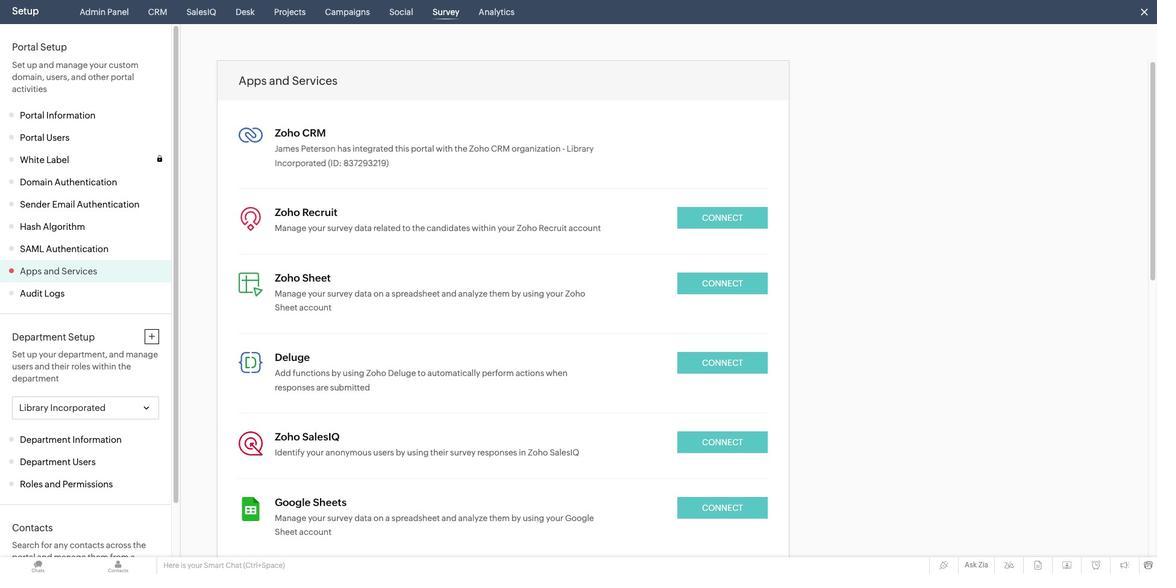 Task type: describe. For each thing, give the bounding box(es) containing it.
salesiq
[[186, 7, 216, 17]]

analytics
[[479, 7, 515, 17]]

desk
[[236, 7, 255, 17]]

admin
[[80, 7, 106, 17]]

(ctrl+space)
[[243, 562, 285, 571]]

setup
[[12, 5, 39, 17]]

crm link
[[143, 0, 172, 24]]

campaigns link
[[320, 0, 375, 24]]

projects
[[274, 7, 306, 17]]

campaigns
[[325, 7, 370, 17]]

contacts image
[[80, 558, 156, 575]]

social link
[[384, 0, 418, 24]]

is
[[181, 562, 186, 571]]

your
[[187, 562, 202, 571]]

crm
[[148, 7, 167, 17]]

admin panel
[[80, 7, 129, 17]]

salesiq link
[[182, 0, 221, 24]]

here is your smart chat (ctrl+space)
[[163, 562, 285, 571]]

analytics link
[[474, 0, 519, 24]]

survey link
[[428, 0, 464, 24]]



Task type: locate. For each thing, give the bounding box(es) containing it.
here
[[163, 562, 179, 571]]

social
[[389, 7, 413, 17]]

ask zia
[[965, 562, 988, 570]]

admin panel link
[[75, 0, 134, 24]]

survey
[[432, 7, 459, 17]]

ask
[[965, 562, 977, 570]]

chats image
[[0, 558, 76, 575]]

zia
[[978, 562, 988, 570]]

chat
[[226, 562, 242, 571]]

desk link
[[231, 0, 260, 24]]

smart
[[204, 562, 224, 571]]

panel
[[107, 7, 129, 17]]

projects link
[[269, 0, 311, 24]]



Task type: vqa. For each thing, say whether or not it's contained in the screenshot.
Accounts
no



